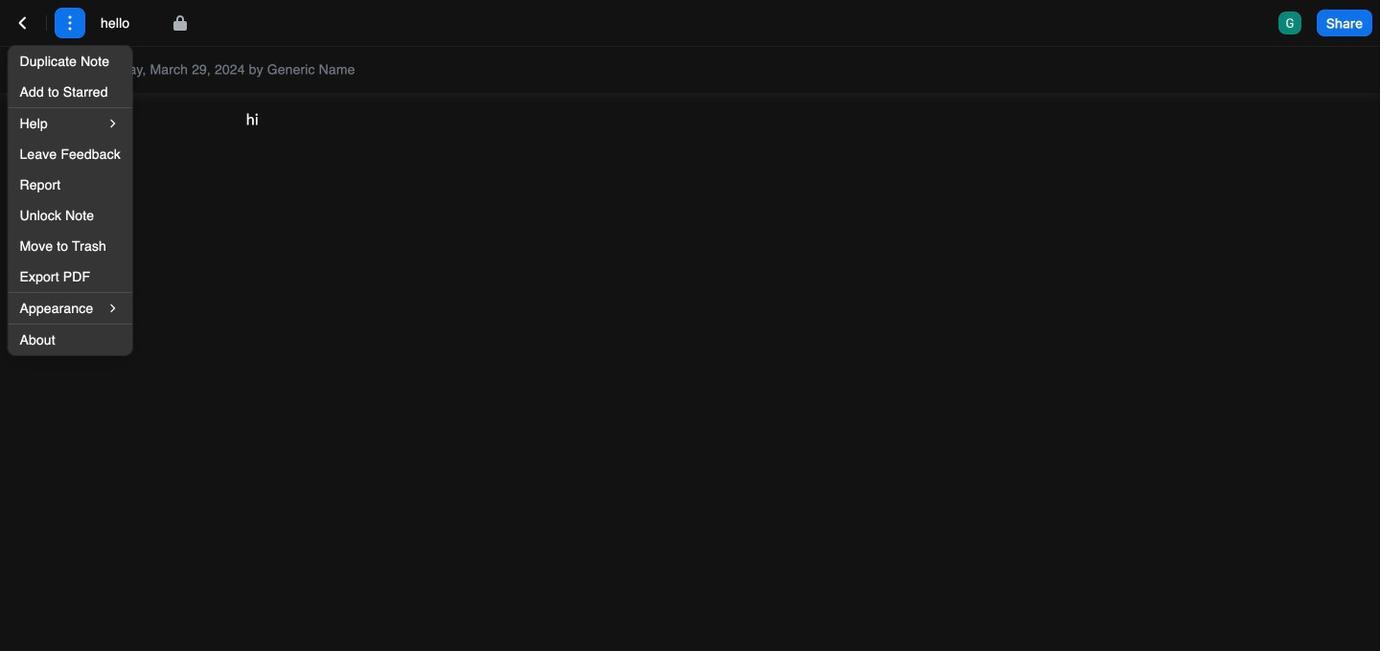 Task type: vqa. For each thing, say whether or not it's contained in the screenshot.
7th menu item
yes



Task type: describe. For each thing, give the bounding box(es) containing it.
bold image
[[320, 58, 343, 81]]

italic image
[[359, 58, 382, 81]]

5 menu item from the top
[[8, 200, 132, 231]]

locked element
[[169, 12, 192, 35]]

2 menu item from the top
[[8, 77, 132, 107]]

3 menu item from the top
[[8, 108, 132, 139]]



Task type: locate. For each thing, give the bounding box(es) containing it.
all notes image
[[12, 12, 35, 35]]

4 menu item from the top
[[8, 170, 132, 200]]

8 menu item from the top
[[8, 293, 132, 324]]

menu
[[8, 46, 132, 356]]

menu item
[[8, 46, 132, 77], [8, 77, 132, 107], [8, 108, 132, 139], [8, 170, 132, 200], [8, 200, 132, 231], [8, 231, 132, 262], [8, 262, 132, 292], [8, 293, 132, 324], [8, 325, 132, 356]]

generic name image
[[1279, 12, 1302, 35]]

7 menu item from the top
[[8, 262, 132, 292]]

1 menu item from the top
[[8, 46, 132, 77]]

more image
[[58, 12, 81, 35]]

9 menu item from the top
[[8, 325, 132, 356]]

None text field
[[101, 13, 153, 33]]

locked image
[[169, 12, 192, 35]]

6 menu item from the top
[[8, 231, 132, 262]]



